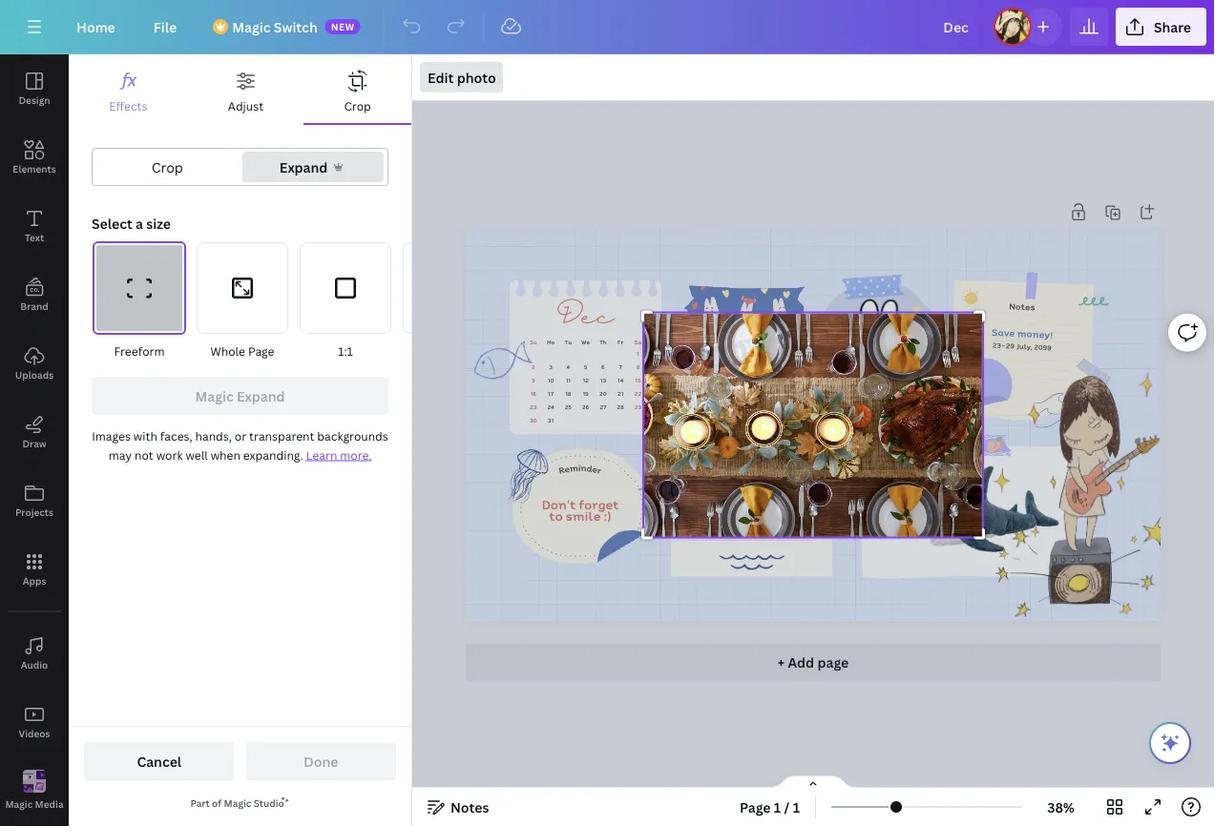 Task type: locate. For each thing, give the bounding box(es) containing it.
part of
[[190, 797, 224, 810]]

0 vertical spatial 29
[[1006, 340, 1015, 351]]

th 13 27 6 20
[[600, 338, 607, 411]]

29 down 22
[[635, 403, 642, 411]]

1 horizontal spatial apps
[[956, 461, 978, 474]]

to
[[718, 401, 725, 411], [549, 507, 563, 526]]

to inside apply to schools! eod form
[[718, 401, 725, 411]]

whole
[[211, 343, 245, 359]]

jellyfish doodle line art image
[[493, 445, 558, 510]]

0 horizontal spatial 29
[[635, 403, 642, 411]]

page right whole
[[248, 343, 275, 359]]

faces,
[[160, 428, 192, 444]]

25
[[565, 403, 572, 411]]

of
[[212, 797, 222, 810]]

29 for 1
[[635, 403, 642, 411]]

effects button
[[69, 54, 188, 123]]

1 vertical spatial apps
[[23, 575, 46, 588]]

fish doodle line art. sea life decoration.hand drawn fish. fish chalk line art. image
[[469, 338, 535, 386]]

sa 1 15 29 8 22
[[635, 338, 642, 411]]

share
[[1154, 18, 1192, 36]]

uploads button
[[0, 329, 69, 398]]

magic inside side panel tab list
[[5, 799, 33, 811]]

6
[[602, 363, 605, 371]]

26
[[582, 403, 589, 411]]

28
[[617, 403, 624, 411]]

magic right 'of' on the left of the page
[[224, 797, 251, 810]]

expand up or
[[237, 387, 285, 405]]

19
[[583, 389, 589, 398]]

+ add page
[[778, 654, 849, 672]]

1 horizontal spatial page
[[740, 799, 771, 817]]

Expand button
[[242, 152, 384, 182]]

don't
[[542, 495, 576, 513]]

0 horizontal spatial crop
[[152, 158, 183, 176]]

dec up "we"
[[557, 301, 615, 335]]

0 horizontal spatial 1
[[637, 349, 640, 358]]

schools!
[[727, 401, 754, 411]]

cancel
[[137, 753, 182, 771]]

magic switch
[[232, 18, 318, 36]]

15
[[635, 376, 641, 385]]

submit
[[698, 437, 721, 447]]

page left the /
[[740, 799, 771, 817]]

projects
[[15, 506, 53, 519]]

list
[[755, 369, 770, 383]]

to do list
[[728, 369, 770, 383]]

magic left 'switch'
[[232, 18, 271, 36]]

apply to schools! eod form
[[698, 401, 754, 429]]

0 horizontal spatial to
[[549, 507, 563, 526]]

0 horizontal spatial page
[[248, 343, 275, 359]]

1:1
[[338, 343, 353, 359]]

0 vertical spatial page
[[248, 343, 275, 359]]

0 horizontal spatial apps
[[23, 575, 46, 588]]

0 vertical spatial dec
[[557, 301, 615, 335]]

fr 14 28 7 21
[[617, 338, 624, 411]]

0 vertical spatial crop
[[344, 98, 371, 114]]

0 horizontal spatial dec
[[557, 301, 615, 335]]

rent
[[698, 455, 713, 465]]

29 inside "save money! 23-29 july, 2099"
[[1006, 340, 1015, 351]]

2 horizontal spatial 1
[[793, 799, 800, 817]]

learn more. link
[[306, 447, 372, 463]]

magic left media
[[5, 799, 33, 811]]

share button
[[1116, 8, 1207, 46]]

size
[[146, 214, 171, 233]]

tu 11 25 4 18
[[565, 338, 572, 411]]

work
[[156, 447, 183, 463]]

apps inside button
[[23, 575, 46, 588]]

show pages image
[[768, 775, 859, 791]]

edit
[[428, 68, 454, 86]]

to right apply
[[718, 401, 725, 411]]

page inside button
[[248, 343, 275, 359]]

1 vertical spatial crop
[[152, 158, 183, 176]]

7
[[619, 363, 622, 371]]

hands,
[[195, 428, 232, 444]]

more.
[[340, 447, 372, 463]]

0 horizontal spatial notes
[[451, 799, 489, 817]]

29 inside sa 1 15 29 8 22
[[635, 403, 642, 411]]

su
[[530, 338, 537, 346]]

brand button
[[0, 261, 69, 329]]

apps button
[[0, 536, 69, 604]]

1 vertical spatial expand
[[237, 387, 285, 405]]

submit design rent due dec 1, this friday
[[698, 437, 782, 465]]

notes
[[1010, 299, 1036, 314], [451, 799, 489, 817]]

page
[[818, 654, 849, 672]]

0 vertical spatial notes
[[1010, 299, 1036, 314]]

magic media
[[5, 799, 64, 811]]

eod
[[698, 420, 711, 429]]

4
[[567, 363, 570, 371]]

magic expand button
[[92, 377, 389, 415]]

friday
[[762, 455, 782, 465]]

1 horizontal spatial dec
[[729, 455, 740, 465]]

studio
[[254, 797, 284, 810]]

/
[[785, 799, 790, 817]]

adjust button
[[188, 54, 304, 123]]

freeform button
[[92, 242, 187, 362]]

1 vertical spatial 29
[[635, 403, 642, 411]]

expand down crop button
[[280, 158, 328, 176]]

1 vertical spatial notes
[[451, 799, 489, 817]]

0 vertical spatial to
[[718, 401, 725, 411]]

to inside don't forget to smile :)
[[549, 507, 563, 526]]

to
[[728, 369, 739, 383]]

11
[[566, 376, 571, 385]]

su 9 23 2 16 30
[[530, 338, 537, 425]]

magic expand
[[195, 387, 285, 405]]

16:9
[[437, 343, 461, 359]]

30
[[530, 417, 537, 425]]

to left smile
[[549, 507, 563, 526]]

1 horizontal spatial notes
[[1010, 299, 1036, 314]]

expanding.
[[243, 447, 303, 463]]

magic up hands,
[[195, 387, 234, 405]]

page
[[248, 343, 275, 359], [740, 799, 771, 817]]

crop
[[344, 98, 371, 114], [152, 158, 183, 176]]

1
[[637, 349, 640, 358], [774, 799, 781, 817], [793, 799, 800, 817]]

1 left the /
[[774, 799, 781, 817]]

draw button
[[0, 398, 69, 467]]

dec left 1,
[[729, 455, 740, 465]]

file button
[[138, 8, 192, 46]]

effects
[[109, 98, 148, 114]]

23
[[530, 403, 537, 411]]

freeform
[[114, 343, 165, 359]]

1 down the sa
[[637, 349, 640, 358]]

Crop button
[[96, 152, 238, 182]]

dec inside "submit design rent due dec 1, this friday"
[[729, 455, 740, 465]]

1 right the /
[[793, 799, 800, 817]]

crop up size
[[152, 158, 183, 176]]

tu
[[565, 338, 572, 346]]

13
[[600, 376, 606, 385]]

1 vertical spatial to
[[549, 507, 563, 526]]

draw
[[22, 437, 46, 450]]

1 horizontal spatial 29
[[1006, 340, 1015, 351]]

1 horizontal spatial crop
[[344, 98, 371, 114]]

photo
[[457, 68, 496, 86]]

we 12 26 5 19
[[582, 338, 590, 411]]

16:9 button
[[401, 242, 497, 362]]

29 left july,
[[1006, 340, 1015, 351]]

forget
[[579, 495, 619, 513]]

media
[[35, 799, 64, 811]]

1 vertical spatial dec
[[729, 455, 740, 465]]

magic inside main menu bar
[[232, 18, 271, 36]]

home link
[[61, 8, 131, 46]]

elements
[[13, 162, 56, 175]]

29 for money!
[[1006, 340, 1015, 351]]

1 inside sa 1 15 29 8 22
[[637, 349, 640, 358]]

38% button
[[1030, 793, 1092, 823]]

1 horizontal spatial to
[[718, 401, 725, 411]]

10
[[548, 376, 554, 385]]

crop up expand button
[[344, 98, 371, 114]]

expand
[[280, 158, 328, 176], [237, 387, 285, 405]]

1 horizontal spatial 1
[[774, 799, 781, 817]]



Task type: describe. For each thing, give the bounding box(es) containing it.
elements button
[[0, 123, 69, 192]]

may
[[109, 447, 132, 463]]

magic media button
[[0, 757, 69, 826]]

magic for magic media
[[5, 799, 33, 811]]

switch
[[274, 18, 318, 36]]

sa
[[635, 338, 642, 346]]

adjust
[[228, 98, 264, 114]]

do
[[741, 369, 753, 383]]

0 vertical spatial apps
[[956, 461, 978, 474]]

2099
[[1034, 342, 1052, 353]]

27
[[600, 403, 607, 411]]

money!
[[1017, 326, 1054, 342]]

17
[[548, 389, 554, 398]]

images with faces, hands, or transparent backgrounds may not work well when expanding.
[[92, 428, 388, 463]]

mo
[[547, 338, 555, 346]]

learn more.
[[306, 447, 372, 463]]

cute pastel hand drawn doodle line image
[[649, 307, 679, 335]]

due
[[715, 455, 727, 465]]

this
[[748, 455, 760, 465]]

38%
[[1048, 799, 1075, 817]]

text
[[25, 231, 44, 244]]

page 1 / 1
[[740, 799, 800, 817]]

select
[[92, 214, 132, 233]]

not
[[135, 447, 153, 463]]

edit photo button
[[420, 62, 504, 93]]

notes inside notes button
[[451, 799, 489, 817]]

main menu bar
[[0, 0, 1215, 54]]

fr
[[618, 338, 624, 346]]

2
[[532, 363, 535, 371]]

brand
[[20, 300, 48, 313]]

0 vertical spatial expand
[[280, 158, 328, 176]]

14
[[618, 376, 624, 385]]

with
[[134, 428, 157, 444]]

side panel tab list
[[0, 54, 69, 826]]

1 for sa
[[637, 349, 640, 358]]

learn
[[306, 447, 337, 463]]

audio
[[21, 659, 48, 672]]

part
[[190, 797, 210, 810]]

31
[[548, 417, 554, 425]]

8
[[637, 363, 640, 371]]

projects button
[[0, 467, 69, 536]]

transparent
[[249, 428, 315, 444]]

sea wave linear image
[[1034, 393, 1075, 428]]

5
[[584, 363, 588, 371]]

21
[[618, 389, 624, 398]]

july,
[[1017, 341, 1033, 352]]

sea waves  icon image
[[720, 555, 785, 570]]

don't forget to smile :)
[[542, 495, 619, 526]]

magic for magic expand
[[195, 387, 234, 405]]

uploads
[[15, 369, 54, 381]]

3
[[549, 363, 553, 371]]

images
[[92, 428, 131, 444]]

12
[[583, 376, 589, 385]]

text button
[[0, 192, 69, 261]]

10 24 3 17 31
[[548, 363, 554, 425]]

18
[[565, 389, 571, 398]]

when
[[211, 447, 241, 463]]

th
[[600, 338, 607, 346]]

23-
[[993, 340, 1007, 351]]

+
[[778, 654, 785, 672]]

22
[[635, 389, 642, 398]]

1 vertical spatial page
[[740, 799, 771, 817]]

1,
[[742, 455, 746, 465]]

magic for magic studio
[[224, 797, 251, 810]]

canva assistant image
[[1159, 732, 1182, 755]]

done button
[[246, 743, 396, 781]]

1 for page
[[774, 799, 781, 817]]

crop button
[[304, 54, 412, 123]]

done
[[304, 753, 338, 771]]

design button
[[0, 54, 69, 123]]

backgrounds
[[317, 428, 388, 444]]

+ add page button
[[466, 644, 1161, 682]]

videos
[[19, 728, 50, 741]]

or
[[235, 428, 247, 444]]

save money! 23-29 july, 2099
[[992, 325, 1054, 353]]

select a size
[[92, 214, 171, 233]]

Design title text field
[[928, 8, 986, 46]]

magic for magic switch
[[232, 18, 271, 36]]

:)
[[604, 507, 612, 526]]

20
[[600, 389, 607, 398]]

add
[[788, 654, 815, 672]]



Task type: vqa. For each thing, say whether or not it's contained in the screenshot.
NOTES
yes



